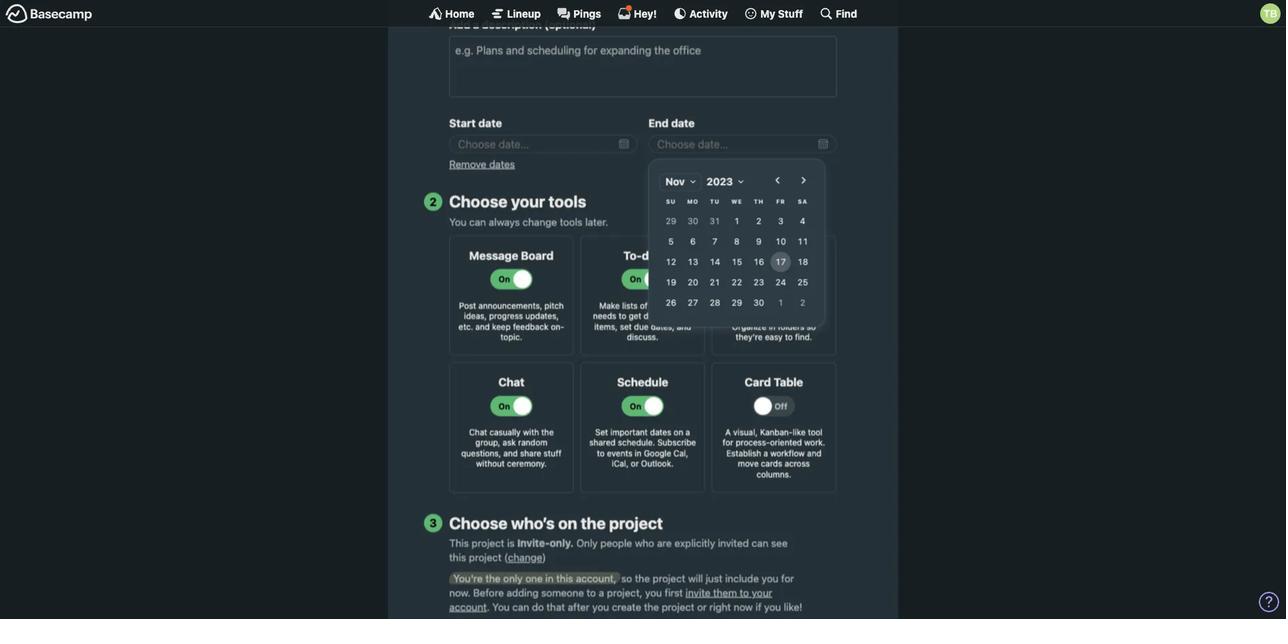 Task type: locate. For each thing, give the bounding box(es) containing it.
1 horizontal spatial that
[[671, 301, 686, 310]]

and up "organize" on the right of page
[[739, 311, 753, 321]]

the right with at the bottom of the page
[[542, 427, 554, 437]]

so up find.
[[807, 322, 816, 331]]

0 vertical spatial 1
[[735, 216, 740, 226]]

1 horizontal spatial choose date… field
[[649, 135, 837, 153]]

and down work.
[[807, 448, 822, 458]]

1 vertical spatial 3
[[430, 516, 437, 530]]

on up only.
[[558, 513, 578, 532]]

the up project,
[[635, 572, 650, 584]]

the inside chat casually with the group, ask random questions, and share stuff without ceremony.
[[542, 427, 554, 437]]

1 horizontal spatial for
[[782, 572, 795, 584]]

the up before
[[486, 572, 501, 584]]

2 date from the left
[[671, 117, 695, 130]]

dialog
[[649, 153, 867, 334]]

do
[[532, 601, 544, 613]]

0 horizontal spatial on
[[558, 513, 578, 532]]

group,
[[476, 438, 501, 447]]

(optional)
[[545, 18, 596, 31]]

1 vertical spatial 1
[[778, 297, 784, 307]]

1 horizontal spatial 1
[[778, 297, 784, 307]]

29 down 22 button
[[732, 297, 743, 307]]

for up like!
[[782, 572, 795, 584]]

in right one
[[546, 572, 554, 584]]

project inside only people who are explicitly invited can see this project (
[[469, 552, 502, 564]]

for down a on the bottom
[[723, 438, 734, 447]]

date
[[479, 117, 502, 130], [671, 117, 695, 130]]

to up now
[[740, 587, 749, 598]]

1 vertical spatial in
[[635, 448, 642, 458]]

1 horizontal spatial 30 button
[[749, 293, 769, 313]]

29 button
[[661, 211, 682, 231], [727, 293, 747, 313]]

choose date… field up 2023
[[649, 135, 837, 153]]

0 horizontal spatial that
[[547, 601, 565, 613]]

0 vertical spatial can
[[469, 216, 486, 228]]

1 horizontal spatial can
[[513, 601, 529, 613]]

9 button
[[749, 231, 769, 252]]

cal,
[[674, 448, 689, 458]]

18
[[798, 257, 808, 266]]

27 button
[[683, 293, 703, 313]]

0 vertical spatial 1 button
[[727, 211, 747, 231]]

schedule.
[[618, 438, 655, 447]]

set important dates on a shared schedule. subscribe to events in google cal, ical, or outlook.
[[590, 427, 696, 469]]

this down 'this'
[[449, 552, 466, 564]]

0 vertical spatial your
[[511, 192, 545, 211]]

30 button down 23
[[749, 293, 769, 313]]

0 horizontal spatial choose date… field
[[449, 135, 638, 153]]

can left always
[[469, 216, 486, 228]]

your up you can always change tools later.
[[511, 192, 545, 211]]

2 vertical spatial can
[[513, 601, 529, 613]]

my
[[761, 7, 776, 19]]

(
[[505, 552, 508, 564]]

1 vertical spatial 1 button
[[771, 293, 791, 313]]

you right the include
[[762, 572, 779, 584]]

1 date from the left
[[479, 117, 502, 130]]

20
[[688, 277, 699, 287]]

them
[[714, 587, 737, 598]]

to-dos
[[624, 249, 662, 262]]

0 vertical spatial in
[[769, 322, 776, 331]]

1 horizontal spatial this
[[557, 572, 573, 584]]

1 button down the 24
[[771, 293, 791, 313]]

3
[[778, 216, 784, 226], [430, 516, 437, 530]]

1 horizontal spatial 1 button
[[771, 293, 791, 313]]

that inside make lists of work that needs to get done, assign items, set due dates, and discuss.
[[671, 301, 686, 310]]

chat down "topic." on the left of the page
[[499, 375, 525, 389]]

and inside make lists of work that needs to get done, assign items, set due dates, and discuss.
[[677, 322, 691, 331]]

can left see
[[752, 537, 769, 549]]

date for end date
[[671, 117, 695, 130]]

0 horizontal spatial or
[[631, 459, 639, 469]]

0 horizontal spatial this
[[449, 552, 466, 564]]

1 vertical spatial chat
[[469, 427, 487, 437]]

and down assign
[[677, 322, 691, 331]]

you
[[762, 572, 779, 584], [645, 587, 662, 598], [593, 601, 609, 613], [765, 601, 781, 613]]

and inside the 'share docs, files, images, and spreadsheets. organize in folders so they're easy to find.'
[[739, 311, 753, 321]]

can inside only people who are explicitly invited can see this project (
[[752, 537, 769, 549]]

26
[[666, 297, 677, 307]]

your
[[511, 192, 545, 211], [752, 587, 773, 598]]

0 horizontal spatial 1 button
[[727, 211, 747, 231]]

0 vertical spatial or
[[631, 459, 639, 469]]

2 horizontal spatial 2
[[800, 297, 806, 307]]

1 for 1 button to the right
[[778, 297, 784, 307]]

or right ical, on the left bottom
[[631, 459, 639, 469]]

1 button down we
[[727, 211, 747, 231]]

on up the subscribe
[[674, 427, 684, 437]]

you right .
[[493, 601, 510, 613]]

2 choose date… field from the left
[[649, 135, 837, 153]]

invite them to your account
[[449, 587, 773, 613]]

0 vertical spatial that
[[671, 301, 686, 310]]

0 horizontal spatial 30
[[688, 216, 699, 226]]

to down the account,
[[587, 587, 596, 598]]

0 horizontal spatial 29 button
[[661, 211, 682, 231]]

message board
[[469, 249, 554, 262]]

this up someone
[[557, 572, 573, 584]]

0 vertical spatial 29
[[666, 216, 677, 226]]

board
[[521, 249, 554, 262]]

4
[[800, 216, 806, 226]]

Choose date… field
[[449, 135, 638, 153], [649, 135, 837, 153]]

workflow
[[771, 448, 805, 458]]

1 vertical spatial or
[[697, 601, 707, 613]]

dates up the subscribe
[[650, 427, 672, 437]]

and down ask on the bottom left of the page
[[504, 448, 518, 458]]

in down schedule.
[[635, 448, 642, 458]]

0 vertical spatial choose
[[449, 192, 508, 211]]

1 vertical spatial that
[[547, 601, 565, 613]]

2 button down 'th'
[[749, 211, 769, 231]]

tools left later. on the top left of page
[[560, 216, 583, 228]]

0 vertical spatial 2
[[430, 195, 437, 208]]

for inside so the project will just include you for now. before adding someone to a project, you first
[[782, 572, 795, 584]]

1 horizontal spatial your
[[752, 587, 773, 598]]

choose up always
[[449, 192, 508, 211]]

1 vertical spatial can
[[752, 537, 769, 549]]

21
[[710, 277, 721, 287]]

date right start
[[479, 117, 502, 130]]

0 horizontal spatial 1
[[735, 216, 740, 226]]

find.
[[795, 332, 813, 342]]

1 vertical spatial 2
[[757, 216, 762, 226]]

19 button
[[661, 272, 682, 293]]

post
[[459, 301, 476, 310]]

1 button
[[727, 211, 747, 231], [771, 293, 791, 313]]

stuff
[[778, 7, 803, 19]]

only
[[503, 572, 523, 584]]

1 vertical spatial you
[[493, 601, 510, 613]]

change down choose your tools
[[523, 216, 557, 228]]

will
[[688, 572, 703, 584]]

30 button down mo
[[683, 211, 703, 231]]

0 horizontal spatial chat
[[469, 427, 487, 437]]

project up the first
[[653, 572, 686, 584]]

only people who are explicitly invited can see this project (
[[449, 537, 788, 564]]

choose for choose your tools
[[449, 192, 508, 211]]

2 horizontal spatial in
[[769, 322, 776, 331]]

0 vertical spatial this
[[449, 552, 466, 564]]

project left (
[[469, 552, 502, 564]]

that down someone
[[547, 601, 565, 613]]

1 vertical spatial 29 button
[[727, 293, 747, 313]]

29 button down su
[[661, 211, 682, 231]]

0 vertical spatial so
[[807, 322, 816, 331]]

to up set
[[619, 311, 627, 321]]

see
[[771, 537, 788, 549]]

work
[[650, 301, 669, 310]]

0 horizontal spatial for
[[723, 438, 734, 447]]

remove
[[449, 158, 487, 170]]

or down invite
[[697, 601, 707, 613]]

1 vertical spatial your
[[752, 587, 773, 598]]

my stuff
[[761, 7, 803, 19]]

0 vertical spatial 30 button
[[683, 211, 703, 231]]

spreadsheets.
[[755, 311, 810, 321]]

so up project,
[[621, 572, 632, 584]]

1 up spreadsheets.
[[778, 297, 784, 307]]

2 horizontal spatial can
[[752, 537, 769, 549]]

a inside a visual, kanban-like tool for process-oriented work. establish a workflow and move cards across columns.
[[764, 448, 768, 458]]

29 down su
[[666, 216, 677, 226]]

13
[[688, 257, 699, 266]]

choose up 'this'
[[449, 513, 508, 532]]

2 button down '25'
[[793, 293, 813, 313]]

in inside the set important dates on a shared schedule. subscribe to events in google cal, ical, or outlook.
[[635, 448, 642, 458]]

1 horizontal spatial or
[[697, 601, 707, 613]]

a visual, kanban-like tool for process-oriented work. establish a workflow and move cards across columns.
[[723, 427, 826, 479]]

of
[[640, 301, 648, 310]]

images,
[[794, 301, 824, 310]]

message
[[469, 249, 519, 262]]

30 down 23 button
[[754, 297, 765, 307]]

1 horizontal spatial 30
[[754, 297, 765, 307]]

1 horizontal spatial 2
[[757, 216, 762, 226]]

0 vertical spatial on
[[674, 427, 684, 437]]

right
[[710, 601, 731, 613]]

2 vertical spatial 2
[[800, 297, 806, 307]]

1 horizontal spatial in
[[635, 448, 642, 458]]

chat
[[499, 375, 525, 389], [469, 427, 487, 437]]

1 down we
[[735, 216, 740, 226]]

1 vertical spatial dates
[[650, 427, 672, 437]]

tools up later. on the top left of page
[[549, 192, 587, 211]]

dialog containing nov
[[649, 153, 867, 334]]

description
[[482, 18, 542, 31]]

a up cards
[[764, 448, 768, 458]]

pitch
[[545, 301, 564, 310]]

events
[[607, 448, 633, 458]]

to down 'shared'
[[597, 448, 605, 458]]

7
[[713, 236, 718, 246]]

1 horizontal spatial 3
[[778, 216, 784, 226]]

only
[[577, 537, 598, 549]]

0 horizontal spatial so
[[621, 572, 632, 584]]

with
[[523, 427, 539, 437]]

30 down mo
[[688, 216, 699, 226]]

that
[[671, 301, 686, 310], [547, 601, 565, 613]]

1 horizontal spatial 29 button
[[727, 293, 747, 313]]

adding
[[507, 587, 539, 598]]

docs & files
[[741, 249, 808, 262]]

you left always
[[449, 216, 467, 228]]

1 horizontal spatial you
[[493, 601, 510, 613]]

your up if on the right bottom of page
[[752, 587, 773, 598]]

30
[[688, 216, 699, 226], [754, 297, 765, 307]]

1 vertical spatial for
[[782, 572, 795, 584]]

27
[[688, 297, 699, 307]]

0 horizontal spatial 2
[[430, 195, 437, 208]]

this inside only people who are explicitly invited can see this project (
[[449, 552, 466, 564]]

dates right remove
[[489, 158, 515, 170]]

1 horizontal spatial chat
[[499, 375, 525, 389]]

that for do
[[547, 601, 565, 613]]

0 horizontal spatial 29
[[666, 216, 677, 226]]

remove dates
[[449, 158, 515, 170]]

date right end
[[671, 117, 695, 130]]

7 button
[[705, 231, 725, 252]]

2 choose from the top
[[449, 513, 508, 532]]

activity link
[[673, 7, 728, 20]]

pings button
[[557, 7, 601, 20]]

0 vertical spatial 2 button
[[749, 211, 769, 231]]

0 horizontal spatial dates
[[489, 158, 515, 170]]

1 horizontal spatial date
[[671, 117, 695, 130]]

establish
[[727, 448, 762, 458]]

random
[[518, 438, 548, 447]]

1 vertical spatial so
[[621, 572, 632, 584]]

0 vertical spatial for
[[723, 438, 734, 447]]

choose date… field up choose your tools
[[449, 135, 638, 153]]

to down folders
[[785, 332, 793, 342]]

project inside so the project will just include you for now. before adding someone to a project, you first
[[653, 572, 686, 584]]

you up ". you can do that after you create the project or right now if you like!" on the bottom
[[645, 587, 662, 598]]

1 horizontal spatial dates
[[650, 427, 672, 437]]

can down adding
[[513, 601, 529, 613]]

a down the account,
[[599, 587, 604, 598]]

1 vertical spatial choose
[[449, 513, 508, 532]]

1 vertical spatial 29
[[732, 297, 743, 307]]

outlook.
[[641, 459, 674, 469]]

2023
[[707, 175, 733, 187]]

chat casually with the group, ask random questions, and share stuff without ceremony.
[[462, 427, 562, 469]]

the inside so the project will just include you for now. before adding someone to a project, you first
[[635, 572, 650, 584]]

1 choose from the top
[[449, 192, 508, 211]]

1 horizontal spatial on
[[674, 427, 684, 437]]

29 button down 22
[[727, 293, 747, 313]]

like!
[[784, 601, 803, 613]]

0 horizontal spatial in
[[546, 572, 554, 584]]

1 horizontal spatial so
[[807, 322, 816, 331]]

0 vertical spatial 29 button
[[661, 211, 682, 231]]

project up who
[[610, 513, 663, 532]]

0 vertical spatial 3
[[778, 216, 784, 226]]

you right if on the right bottom of page
[[765, 601, 781, 613]]

so
[[807, 322, 816, 331], [621, 572, 632, 584]]

chat inside chat casually with the group, ask random questions, and share stuff without ceremony.
[[469, 427, 487, 437]]

30 button
[[683, 211, 703, 231], [749, 293, 769, 313]]

a up the subscribe
[[686, 427, 690, 437]]

0 vertical spatial chat
[[499, 375, 525, 389]]

fr
[[777, 198, 786, 205]]

lineup
[[507, 7, 541, 19]]

10 button
[[771, 231, 791, 252]]

choose for choose who's on the project
[[449, 513, 508, 532]]

project left is
[[472, 537, 505, 549]]

people
[[601, 537, 632, 549]]

chat up group,
[[469, 427, 487, 437]]

0 vertical spatial you
[[449, 216, 467, 228]]

change down invite-
[[508, 552, 543, 564]]

0 vertical spatial change
[[523, 216, 557, 228]]

6 button
[[683, 231, 703, 252]]

0 horizontal spatial date
[[479, 117, 502, 130]]

google
[[644, 448, 672, 458]]

in up easy
[[769, 322, 776, 331]]

start date
[[449, 117, 502, 130]]

account,
[[576, 572, 617, 584]]

on inside the set important dates on a shared schedule. subscribe to events in google cal, ical, or outlook.
[[674, 427, 684, 437]]

switch accounts image
[[5, 3, 93, 24]]

set
[[596, 427, 608, 437]]

that up assign
[[671, 301, 686, 310]]

1 horizontal spatial 2 button
[[793, 293, 813, 313]]

and down ideas,
[[476, 322, 490, 331]]



Task type: vqa. For each thing, say whether or not it's contained in the screenshot.
SWITCH ACCOUNTS image
yes



Task type: describe. For each thing, give the bounding box(es) containing it.
1 vertical spatial on
[[558, 513, 578, 532]]

ask
[[503, 438, 516, 447]]

a right add
[[473, 18, 479, 31]]

you can always change tools later.
[[449, 216, 609, 228]]

that for work
[[671, 301, 686, 310]]

you right after
[[593, 601, 609, 613]]

dates inside the set important dates on a shared schedule. subscribe to events in google cal, ical, or outlook.
[[650, 427, 672, 437]]

the up only
[[581, 513, 606, 532]]

main element
[[0, 0, 1287, 27]]

schedule
[[617, 375, 669, 389]]

make
[[600, 301, 620, 310]]

1 vertical spatial 30 button
[[749, 293, 769, 313]]

etc.
[[459, 322, 473, 331]]

. you can do that after you create the project or right now if you like!
[[487, 601, 803, 613]]

24
[[776, 277, 786, 287]]

lineup link
[[491, 7, 541, 20]]

31
[[710, 216, 721, 226]]

1 choose date… field from the left
[[449, 135, 638, 153]]

0 horizontal spatial can
[[469, 216, 486, 228]]

subscribe
[[658, 438, 696, 447]]

feedback
[[513, 322, 549, 331]]

1 for the top 1 button
[[735, 216, 740, 226]]

1 vertical spatial this
[[557, 572, 573, 584]]

12 button
[[661, 252, 682, 272]]

change link
[[508, 552, 543, 564]]

pings
[[574, 7, 601, 19]]

oriented
[[770, 438, 802, 447]]

3 inside 'button'
[[778, 216, 784, 226]]

4 button
[[793, 211, 813, 231]]

in inside the 'share docs, files, images, and spreadsheets. organize in folders so they're easy to find.'
[[769, 322, 776, 331]]

to-
[[624, 249, 642, 262]]

project down the first
[[662, 601, 695, 613]]

this
[[449, 537, 469, 549]]

you're
[[453, 572, 483, 584]]

is
[[507, 537, 515, 549]]

)
[[543, 552, 546, 564]]

and inside a visual, kanban-like tool for process-oriented work. establish a workflow and move cards across columns.
[[807, 448, 822, 458]]

0 vertical spatial 30
[[688, 216, 699, 226]]

or inside the set important dates on a shared schedule. subscribe to events in google cal, ical, or outlook.
[[631, 459, 639, 469]]

a inside so the project will just include you for now. before adding someone to a project, you first
[[599, 587, 604, 598]]

to inside the 'share docs, files, images, and spreadsheets. organize in folders so they're easy to find.'
[[785, 332, 793, 342]]

across
[[785, 459, 810, 469]]

1 vertical spatial 2 button
[[793, 293, 813, 313]]

13 button
[[683, 252, 703, 272]]

nov
[[666, 175, 685, 187]]

0 horizontal spatial your
[[511, 192, 545, 211]]

work.
[[805, 438, 826, 447]]

12
[[666, 257, 677, 266]]

docs,
[[749, 301, 771, 310]]

explicitly
[[675, 537, 716, 549]]

choose who's on the project
[[449, 513, 663, 532]]

chat for chat
[[499, 375, 525, 389]]

5
[[669, 236, 674, 246]]

topic.
[[501, 332, 523, 342]]

chat for chat casually with the group, ask random questions, and share stuff without ceremony.
[[469, 427, 487, 437]]

1 horizontal spatial 29
[[732, 297, 743, 307]]

and inside chat casually with the group, ask random questions, and share stuff without ceremony.
[[504, 448, 518, 458]]

16 button
[[749, 252, 769, 272]]

assign
[[668, 311, 693, 321]]

add a description (optional)
[[449, 18, 596, 31]]

0 horizontal spatial 3
[[430, 516, 437, 530]]

so inside so the project will just include you for now. before adding someone to a project, you first
[[621, 572, 632, 584]]

your inside invite them to your account
[[752, 587, 773, 598]]

just
[[706, 572, 723, 584]]

easy
[[765, 332, 783, 342]]

account
[[449, 601, 487, 613]]

before
[[473, 587, 504, 598]]

23
[[754, 277, 765, 287]]

a inside the set important dates on a shared schedule. subscribe to events in google cal, ical, or outlook.
[[686, 427, 690, 437]]

14
[[710, 257, 721, 266]]

so inside the 'share docs, files, images, and spreadsheets. organize in folders so they're easy to find.'
[[807, 322, 816, 331]]

activity
[[690, 7, 728, 19]]

on-
[[551, 322, 564, 331]]

keep
[[492, 322, 511, 331]]

to inside make lists of work that needs to get done, assign items, set due dates, and discuss.
[[619, 311, 627, 321]]

8
[[735, 236, 740, 246]]

folders
[[778, 322, 805, 331]]

to inside so the project will just include you for now. before adding someone to a project, you first
[[587, 587, 596, 598]]

include
[[726, 572, 759, 584]]

choose your tools
[[449, 192, 587, 211]]

and inside post announcements, pitch ideas, progress updates, etc. and keep feedback on- topic.
[[476, 322, 490, 331]]

dos
[[642, 249, 662, 262]]

0 vertical spatial dates
[[489, 158, 515, 170]]

19
[[666, 277, 677, 287]]

they're
[[736, 332, 763, 342]]

15
[[732, 257, 743, 266]]

without
[[476, 459, 505, 469]]

add
[[449, 18, 471, 31]]

20 button
[[683, 272, 703, 293]]

24 button
[[771, 272, 791, 293]]

columns.
[[757, 470, 792, 479]]

invite
[[686, 587, 711, 598]]

share docs, files, images, and spreadsheets. organize in folders so they're easy to find.
[[725, 301, 824, 342]]

16
[[754, 257, 765, 266]]

0 horizontal spatial 2 button
[[749, 211, 769, 231]]

2 vertical spatial in
[[546, 572, 554, 584]]

for inside a visual, kanban-like tool for process-oriented work. establish a workflow and move cards across columns.
[[723, 438, 734, 447]]

31 button
[[705, 211, 725, 231]]

remove dates link
[[449, 158, 515, 170]]

date for start date
[[479, 117, 502, 130]]

later.
[[586, 216, 609, 228]]

tim burton image
[[1261, 3, 1281, 24]]

shared
[[590, 438, 616, 447]]

hey!
[[634, 7, 657, 19]]

cards
[[761, 459, 783, 469]]

table
[[774, 375, 804, 389]]

ideas,
[[464, 311, 487, 321]]

.
[[487, 601, 490, 613]]

home
[[445, 7, 475, 19]]

done,
[[644, 311, 666, 321]]

0 vertical spatial tools
[[549, 192, 587, 211]]

to inside the set important dates on a shared schedule. subscribe to events in google cal, ical, or outlook.
[[597, 448, 605, 458]]

0 horizontal spatial 30 button
[[683, 211, 703, 231]]

important
[[611, 427, 648, 437]]

1 vertical spatial tools
[[560, 216, 583, 228]]

15 button
[[727, 252, 747, 272]]

who
[[635, 537, 655, 549]]

0 horizontal spatial you
[[449, 216, 467, 228]]

organize
[[732, 322, 767, 331]]

items,
[[594, 322, 618, 331]]

mo
[[688, 198, 699, 205]]

to inside invite them to your account
[[740, 587, 749, 598]]

someone
[[541, 587, 584, 598]]

who's
[[511, 513, 555, 532]]

Add a description (optional) text field
[[449, 36, 837, 97]]

21 button
[[705, 272, 725, 293]]

&
[[771, 249, 780, 262]]

you're the only one in this account,
[[453, 572, 617, 584]]

17
[[776, 257, 786, 266]]

invite-
[[518, 537, 550, 549]]

stuff
[[544, 448, 562, 458]]

1 vertical spatial 30
[[754, 297, 765, 307]]

1 vertical spatial change
[[508, 552, 543, 564]]

change )
[[508, 552, 546, 564]]

start
[[449, 117, 476, 130]]

the right create
[[644, 601, 659, 613]]

set
[[620, 322, 632, 331]]

28 button
[[705, 293, 725, 313]]



